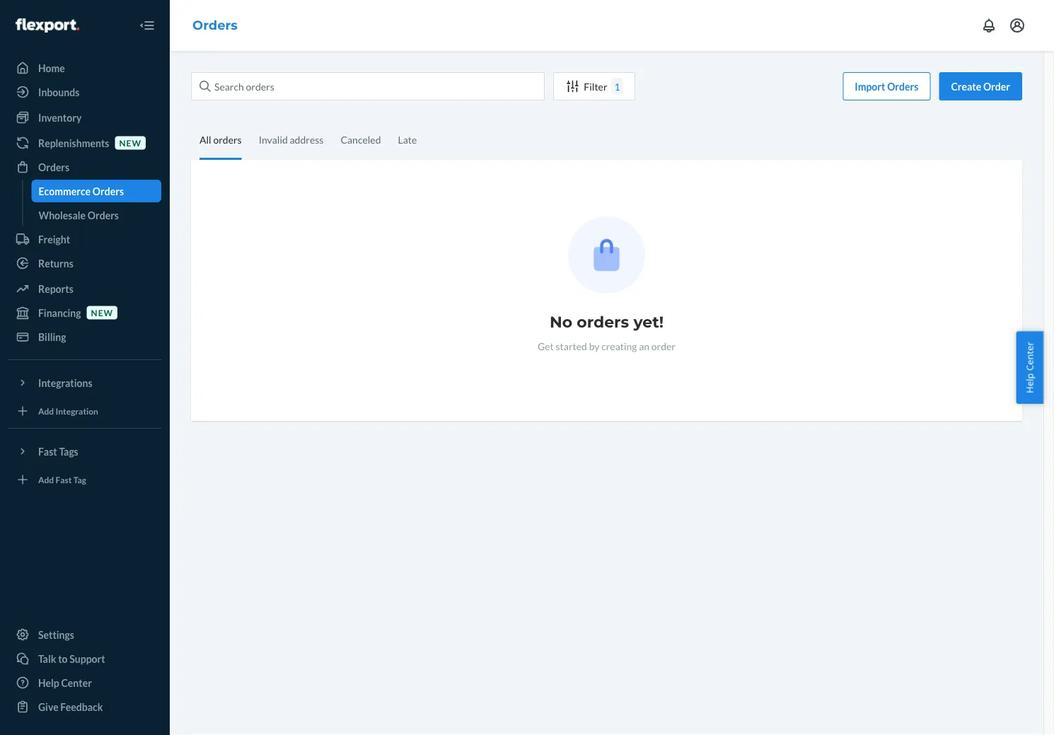 Task type: describe. For each thing, give the bounding box(es) containing it.
freight link
[[8, 228, 161, 251]]

0 horizontal spatial help center
[[38, 677, 92, 689]]

returns link
[[8, 252, 161, 275]]

talk to support
[[38, 653, 105, 665]]

wholesale orders
[[39, 209, 119, 221]]

returns
[[38, 257, 73, 269]]

billing
[[38, 331, 66, 343]]

help center inside button
[[1024, 342, 1036, 393]]

add for add integration
[[38, 406, 54, 416]]

search image
[[200, 81, 211, 92]]

late
[[398, 133, 417, 145]]

add fast tag link
[[8, 468, 161, 491]]

all
[[200, 133, 211, 145]]

orders for import orders
[[887, 80, 919, 92]]

empty list image
[[568, 217, 645, 294]]

inventory link
[[8, 106, 161, 129]]

import orders
[[855, 80, 919, 92]]

give feedback button
[[8, 696, 161, 718]]

1
[[615, 80, 620, 92]]

orders up ecommerce
[[38, 161, 70, 173]]

flexport logo image
[[16, 18, 79, 33]]

feedback
[[60, 701, 103, 713]]

open notifications image
[[981, 17, 998, 34]]

settings link
[[8, 623, 161, 646]]

freight
[[38, 233, 70, 245]]

fast tags button
[[8, 440, 161, 463]]

help center link
[[8, 672, 161, 694]]

reports
[[38, 283, 73, 295]]

get
[[538, 340, 554, 352]]

order
[[984, 80, 1010, 92]]

no orders yet!
[[550, 312, 664, 332]]

orders for wholesale orders
[[88, 209, 119, 221]]

1 vertical spatial help
[[38, 677, 59, 689]]

orders up search image
[[192, 17, 238, 33]]

filter 1
[[584, 80, 620, 92]]

talk
[[38, 653, 56, 665]]

wholesale
[[39, 209, 86, 221]]

0 horizontal spatial orders link
[[8, 156, 161, 178]]

add for add fast tag
[[38, 474, 54, 485]]

center inside button
[[1024, 342, 1036, 371]]

integrations button
[[8, 372, 161, 394]]

new for financing
[[91, 307, 113, 318]]

add fast tag
[[38, 474, 86, 485]]

fast tags
[[38, 445, 78, 457]]

support
[[70, 653, 105, 665]]

canceled
[[341, 133, 381, 145]]

get started by creating an order
[[538, 340, 676, 352]]

replenishments
[[38, 137, 109, 149]]

create order
[[951, 80, 1010, 92]]

started
[[556, 340, 587, 352]]

filter
[[584, 80, 608, 92]]

fast inside dropdown button
[[38, 445, 57, 457]]

Search orders text field
[[191, 72, 545, 100]]

yet!
[[634, 312, 664, 332]]

address
[[290, 133, 324, 145]]

tags
[[59, 445, 78, 457]]

an
[[639, 340, 650, 352]]

0 horizontal spatial center
[[61, 677, 92, 689]]

open account menu image
[[1009, 17, 1026, 34]]

reports link
[[8, 277, 161, 300]]

ecommerce
[[39, 185, 91, 197]]



Task type: locate. For each thing, give the bounding box(es) containing it.
1 vertical spatial center
[[61, 677, 92, 689]]

financing
[[38, 307, 81, 319]]

order
[[652, 340, 676, 352]]

orders
[[213, 133, 242, 145], [577, 312, 629, 332]]

add inside add fast tag link
[[38, 474, 54, 485]]

wholesale orders link
[[31, 204, 161, 226]]

add integration link
[[8, 400, 161, 422]]

create
[[951, 80, 982, 92]]

billing link
[[8, 326, 161, 348]]

orders link up search image
[[192, 17, 238, 33]]

inbounds link
[[8, 81, 161, 103]]

0 vertical spatial orders link
[[192, 17, 238, 33]]

create order link
[[939, 72, 1023, 100]]

ecommerce orders
[[39, 185, 124, 197]]

1 vertical spatial fast
[[56, 474, 72, 485]]

0 vertical spatial add
[[38, 406, 54, 416]]

new down reports link
[[91, 307, 113, 318]]

home
[[38, 62, 65, 74]]

inbounds
[[38, 86, 79, 98]]

all orders
[[200, 133, 242, 145]]

talk to support button
[[8, 647, 161, 670]]

1 vertical spatial add
[[38, 474, 54, 485]]

new for replenishments
[[119, 138, 141, 148]]

orders right import
[[887, 80, 919, 92]]

tag
[[73, 474, 86, 485]]

0 horizontal spatial new
[[91, 307, 113, 318]]

1 add from the top
[[38, 406, 54, 416]]

1 vertical spatial help center
[[38, 677, 92, 689]]

to
[[58, 653, 68, 665]]

0 vertical spatial center
[[1024, 342, 1036, 371]]

0 vertical spatial help
[[1024, 373, 1036, 393]]

invalid
[[259, 133, 288, 145]]

help center button
[[1016, 331, 1044, 404]]

0 vertical spatial orders
[[213, 133, 242, 145]]

add integration
[[38, 406, 98, 416]]

orders down ecommerce orders link
[[88, 209, 119, 221]]

fast
[[38, 445, 57, 457], [56, 474, 72, 485]]

1 horizontal spatial new
[[119, 138, 141, 148]]

center
[[1024, 342, 1036, 371], [61, 677, 92, 689]]

add inside add integration link
[[38, 406, 54, 416]]

help inside button
[[1024, 373, 1036, 393]]

fast left tags
[[38, 445, 57, 457]]

help
[[1024, 373, 1036, 393], [38, 677, 59, 689]]

0 horizontal spatial orders
[[213, 133, 242, 145]]

integration
[[56, 406, 98, 416]]

orders for no
[[577, 312, 629, 332]]

add down fast tags
[[38, 474, 54, 485]]

0 horizontal spatial help
[[38, 677, 59, 689]]

ecommerce orders link
[[31, 180, 161, 202]]

orders for all
[[213, 133, 242, 145]]

no
[[550, 312, 573, 332]]

add left integration
[[38, 406, 54, 416]]

by
[[589, 340, 600, 352]]

1 vertical spatial orders link
[[8, 156, 161, 178]]

new
[[119, 138, 141, 148], [91, 307, 113, 318]]

1 horizontal spatial orders link
[[192, 17, 238, 33]]

close navigation image
[[139, 17, 156, 34]]

creating
[[602, 340, 637, 352]]

give
[[38, 701, 58, 713]]

inventory
[[38, 111, 82, 123]]

invalid address
[[259, 133, 324, 145]]

1 vertical spatial orders
[[577, 312, 629, 332]]

home link
[[8, 57, 161, 79]]

2 add from the top
[[38, 474, 54, 485]]

1 horizontal spatial help center
[[1024, 342, 1036, 393]]

orders inside button
[[887, 80, 919, 92]]

settings
[[38, 629, 74, 641]]

help center
[[1024, 342, 1036, 393], [38, 677, 92, 689]]

orders
[[192, 17, 238, 33], [887, 80, 919, 92], [38, 161, 70, 173], [93, 185, 124, 197], [88, 209, 119, 221]]

import
[[855, 80, 886, 92]]

0 vertical spatial help center
[[1024, 342, 1036, 393]]

orders up get started by creating an order
[[577, 312, 629, 332]]

add
[[38, 406, 54, 416], [38, 474, 54, 485]]

orders right all
[[213, 133, 242, 145]]

0 vertical spatial new
[[119, 138, 141, 148]]

give feedback
[[38, 701, 103, 713]]

orders up wholesale orders link
[[93, 185, 124, 197]]

1 vertical spatial new
[[91, 307, 113, 318]]

orders for ecommerce orders
[[93, 185, 124, 197]]

0 vertical spatial fast
[[38, 445, 57, 457]]

1 horizontal spatial orders
[[577, 312, 629, 332]]

new down inventory link
[[119, 138, 141, 148]]

1 horizontal spatial help
[[1024, 373, 1036, 393]]

orders link
[[192, 17, 238, 33], [8, 156, 161, 178]]

1 horizontal spatial center
[[1024, 342, 1036, 371]]

integrations
[[38, 377, 92, 389]]

fast left "tag"
[[56, 474, 72, 485]]

orders link up ecommerce orders
[[8, 156, 161, 178]]

import orders button
[[843, 72, 931, 100]]



Task type: vqa. For each thing, say whether or not it's contained in the screenshot.
monthly
no



